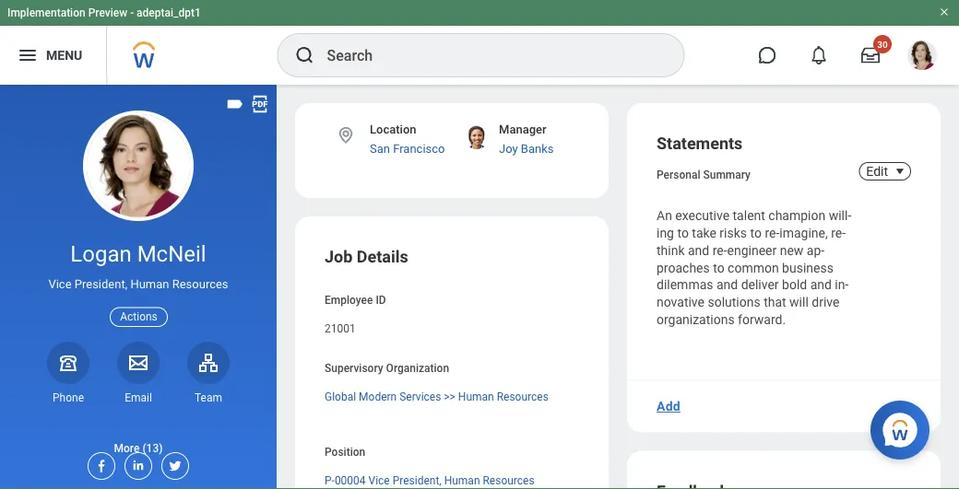 Task type: locate. For each thing, give the bounding box(es) containing it.
30 button
[[851, 35, 892, 76]]

and down to take
[[688, 243, 710, 258]]

0 vertical spatial to
[[751, 226, 762, 241]]

an
[[657, 209, 673, 224]]

human down >>
[[444, 475, 480, 488]]

talent
[[733, 209, 766, 224]]

human down logan mcneil at the left
[[130, 278, 169, 292]]

implementation
[[7, 6, 86, 19]]

executive
[[676, 209, 730, 224]]

2 horizontal spatial and
[[811, 278, 832, 293]]

2 vertical spatial human
[[444, 475, 480, 488]]

1 vertical spatial president,
[[393, 475, 442, 488]]

president, down the logan
[[75, 278, 128, 292]]

0 vertical spatial vice
[[48, 278, 72, 292]]

21001
[[325, 323, 356, 336]]

will down "bold"
[[790, 295, 809, 310]]

logan mcneil
[[70, 241, 206, 268]]

re- up the engineer
[[765, 226, 780, 241]]

re-
[[765, 226, 780, 241], [713, 243, 728, 258]]

0 horizontal spatial president,
[[75, 278, 128, 292]]

business
[[783, 261, 834, 276]]

adeptai_dpt1
[[137, 6, 201, 19]]

resources
[[172, 278, 228, 292], [497, 391, 549, 404], [483, 475, 535, 488]]

will
[[829, 209, 852, 224], [790, 295, 809, 310]]

notifications large image
[[810, 46, 829, 65]]

p-00004 vice president, human resources link
[[325, 471, 535, 488]]

and
[[688, 243, 710, 258], [717, 278, 738, 293], [811, 278, 832, 293]]

-
[[130, 6, 134, 19]]

san francisco link
[[370, 142, 445, 155]]

joy
[[499, 142, 518, 155]]

human right >>
[[458, 391, 494, 404]]

president, inside the p-00004 vice president, human resources link
[[393, 475, 442, 488]]

team logan mcneil element
[[187, 391, 230, 406]]

0 horizontal spatial re-
[[713, 243, 728, 258]]

risks
[[720, 226, 747, 241]]

30
[[878, 39, 888, 50]]

common
[[728, 261, 779, 276]]

ing
[[657, 209, 852, 241]]

and up drive in the bottom right of the page
[[811, 278, 832, 293]]

email
[[125, 392, 152, 405]]

team
[[195, 392, 222, 405]]

1 horizontal spatial to
[[751, 226, 762, 241]]

dilemmas
[[657, 278, 714, 293]]

tag image
[[225, 94, 245, 114]]

logan
[[70, 241, 132, 268]]

human
[[130, 278, 169, 292], [458, 391, 494, 404], [444, 475, 480, 488]]

more (13) button
[[0, 438, 277, 460]]

supervisory organization
[[325, 363, 450, 376]]

vice right 00004
[[369, 475, 390, 488]]

1 vertical spatial resources
[[497, 391, 549, 404]]

re- down the 'risks'
[[713, 243, 728, 258]]

manager
[[499, 123, 547, 137]]

vice inside navigation pane region
[[48, 278, 72, 292]]

1 horizontal spatial president,
[[393, 475, 442, 488]]

resources for global modern services >> human resources
[[497, 391, 549, 404]]

(13)
[[142, 442, 163, 455]]

will up re
[[829, 209, 852, 224]]

email button
[[117, 342, 160, 406]]

p-
[[325, 475, 335, 488]]

1 horizontal spatial and
[[717, 278, 738, 293]]

to up the engineer
[[751, 226, 762, 241]]

team link
[[187, 342, 230, 406]]

implementation preview -   adeptai_dpt1
[[7, 6, 201, 19]]

1 horizontal spatial will
[[829, 209, 852, 224]]

menu
[[46, 48, 82, 63]]

more (13) button
[[0, 430, 277, 467]]

navigation pane region
[[0, 85, 277, 490]]

and up solutions
[[717, 278, 738, 293]]

job details
[[325, 248, 409, 267]]

position
[[325, 446, 366, 459]]

edit
[[867, 164, 889, 179]]

1 vertical spatial to
[[713, 261, 725, 276]]

search image
[[294, 44, 316, 66]]

1 vertical spatial human
[[458, 391, 494, 404]]

add button
[[650, 389, 688, 426]]

to left common
[[713, 261, 725, 276]]

00004
[[335, 475, 366, 488]]

details
[[357, 248, 409, 267]]

0 vertical spatial re-
[[765, 226, 780, 241]]

0 vertical spatial resources
[[172, 278, 228, 292]]

1 horizontal spatial vice
[[369, 475, 390, 488]]

phone image
[[55, 352, 81, 374]]

0 horizontal spatial will
[[790, 295, 809, 310]]

modern
[[359, 391, 397, 404]]

0 vertical spatial human
[[130, 278, 169, 292]]

vice down the logan
[[48, 278, 72, 292]]

president, right 00004
[[393, 475, 442, 488]]

0 vertical spatial president,
[[75, 278, 128, 292]]

2 vertical spatial resources
[[483, 475, 535, 488]]

view team image
[[197, 352, 220, 374]]

0 horizontal spatial vice
[[48, 278, 72, 292]]

global
[[325, 391, 356, 404]]

to
[[751, 226, 762, 241], [713, 261, 725, 276]]

1 vertical spatial vice
[[369, 475, 390, 488]]

vice
[[48, 278, 72, 292], [369, 475, 390, 488]]

novative
[[657, 278, 849, 310]]

justify image
[[17, 44, 39, 66]]

vice president, human resources
[[48, 278, 228, 292]]

job
[[325, 248, 353, 267]]

actions
[[120, 311, 158, 324]]

president,
[[75, 278, 128, 292], [393, 475, 442, 488]]

0 horizontal spatial to
[[713, 261, 725, 276]]

1 vertical spatial re-
[[713, 243, 728, 258]]

resources inside navigation pane region
[[172, 278, 228, 292]]



Task type: describe. For each thing, give the bounding box(es) containing it.
summary
[[704, 169, 751, 182]]

global modern services >> human resources link
[[325, 388, 549, 404]]

phone
[[53, 392, 84, 405]]

global modern services >> human resources
[[325, 391, 549, 404]]

0 vertical spatial will
[[829, 209, 852, 224]]

edit link
[[867, 162, 889, 181]]

profile logan mcneil image
[[908, 41, 938, 74]]

0 horizontal spatial and
[[688, 243, 710, 258]]

preview
[[88, 6, 128, 19]]

engineer
[[728, 243, 777, 258]]

statements
[[657, 134, 743, 154]]

forward.
[[738, 312, 786, 328]]

location
[[370, 123, 417, 137]]

job details button
[[325, 248, 409, 267]]

human for position
[[444, 475, 480, 488]]

supervisory
[[325, 363, 384, 376]]

id
[[376, 294, 386, 307]]

services
[[400, 391, 441, 404]]

p-00004 vice president, human resources
[[325, 475, 535, 488]]

1 horizontal spatial re-
[[765, 226, 780, 241]]

francisco
[[393, 142, 445, 155]]

employee id
[[325, 294, 386, 307]]

facebook image
[[89, 454, 109, 474]]

organization
[[386, 363, 450, 376]]

inbox large image
[[862, 46, 880, 65]]

solutions
[[708, 295, 761, 310]]

more (13)
[[114, 442, 163, 455]]

mcneil
[[137, 241, 206, 268]]

deliver
[[742, 278, 779, 293]]

menu banner
[[0, 0, 960, 85]]

san
[[370, 142, 390, 155]]

president, inside navigation pane region
[[75, 278, 128, 292]]

employee id element
[[325, 312, 356, 337]]

ap
[[807, 243, 825, 258]]

banks
[[521, 142, 554, 155]]

mail image
[[127, 352, 149, 374]]

re
[[832, 226, 846, 241]]

linkedin image
[[125, 454, 146, 473]]

that
[[764, 295, 787, 310]]

close environment banner image
[[939, 6, 950, 18]]

champion
[[769, 209, 826, 224]]

resources for p-00004 vice president, human resources
[[483, 475, 535, 488]]

think
[[657, 226, 846, 258]]

proaches
[[657, 243, 825, 276]]

email logan mcneil element
[[117, 391, 160, 406]]

personal summary element
[[657, 165, 751, 182]]

personal
[[657, 169, 701, 182]]

1 vertical spatial will
[[790, 295, 809, 310]]

twitter image
[[162, 454, 183, 474]]

imagine,
[[780, 226, 828, 241]]

phone button
[[47, 342, 90, 406]]

to take
[[678, 226, 717, 241]]

drive
[[812, 295, 840, 310]]

in
[[835, 278, 849, 293]]

vice inside job details group
[[369, 475, 390, 488]]

personal summary
[[657, 169, 751, 182]]

location san francisco
[[370, 123, 445, 155]]

Search Workday  search field
[[327, 35, 646, 76]]

human inside navigation pane region
[[130, 278, 169, 292]]

organizations
[[657, 312, 735, 328]]

actions button
[[110, 308, 168, 327]]

view printable version (pdf) image
[[250, 94, 270, 114]]

new
[[780, 243, 804, 258]]

bold
[[783, 278, 808, 293]]

more
[[114, 442, 140, 455]]

location image
[[336, 125, 356, 146]]

phone logan mcneil element
[[47, 391, 90, 406]]

employee
[[325, 294, 373, 307]]

manager joy banks
[[499, 123, 554, 155]]

joy banks link
[[499, 142, 554, 155]]

an executive talent champion will ing to take risks to re-imagine, re think and re-engineer new ap proaches to common business dilemmas and deliver bold and in novative solutions that will drive organizations forward.
[[657, 209, 852, 328]]

menu button
[[0, 26, 106, 85]]

human for supervisory organization
[[458, 391, 494, 404]]

caret down image
[[890, 164, 912, 179]]

job details group
[[325, 246, 580, 490]]

add
[[657, 400, 681, 415]]

>>
[[444, 391, 456, 404]]



Task type: vqa. For each thing, say whether or not it's contained in the screenshot.
'Francisco'
yes



